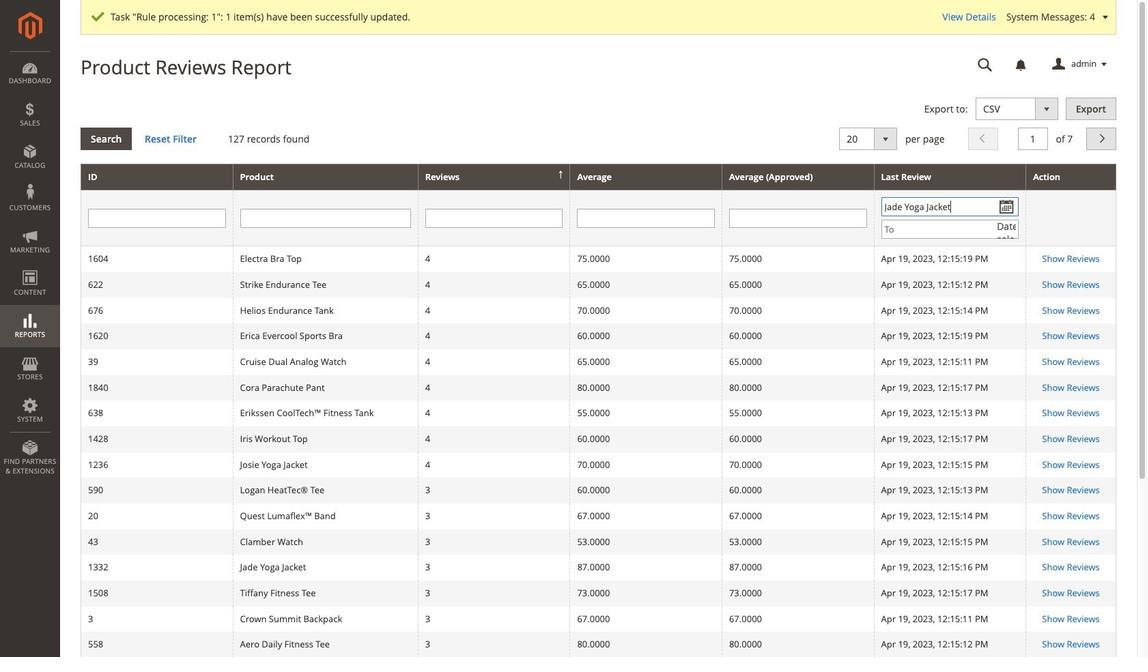Task type: locate. For each thing, give the bounding box(es) containing it.
From text field
[[881, 198, 1019, 217]]

None text field
[[1018, 127, 1048, 150], [88, 209, 226, 228], [425, 209, 563, 228], [1018, 127, 1048, 150], [88, 209, 226, 228], [425, 209, 563, 228]]

magento admin panel image
[[18, 12, 42, 40]]

menu bar
[[0, 51, 60, 483]]

None text field
[[969, 53, 1003, 77], [240, 209, 411, 228], [577, 209, 715, 228], [729, 209, 867, 228], [969, 53, 1003, 77], [240, 209, 411, 228], [577, 209, 715, 228], [729, 209, 867, 228]]



Task type: describe. For each thing, give the bounding box(es) containing it.
To text field
[[881, 220, 1019, 239]]



